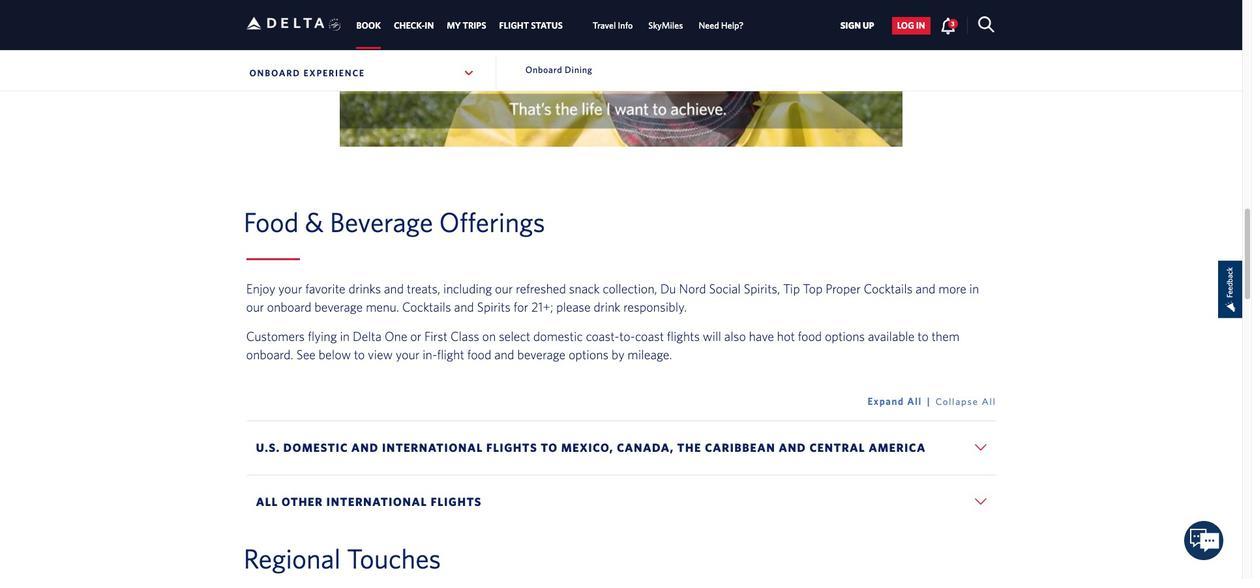 Task type: locate. For each thing, give the bounding box(es) containing it.
beverage down favorite
[[314, 299, 363, 314]]

regional touches
[[244, 542, 441, 574]]

all
[[907, 396, 922, 407], [982, 396, 996, 407]]

1 vertical spatial beverage
[[517, 347, 566, 362]]

2 vertical spatial in
[[340, 328, 350, 343]]

0 horizontal spatial to
[[354, 347, 365, 362]]

your inside enjoy your favorite drinks and treats, including our refreshed snack collection, du nord social spirits, tip top proper cocktails and more in our onboard beverage menu. cocktails and spirits for 21+; please drink responsibly.
[[278, 281, 302, 296]]

in up below
[[340, 328, 350, 343]]

1 horizontal spatial and
[[779, 441, 806, 454]]

0 vertical spatial in
[[916, 20, 925, 31]]

check-in link
[[394, 14, 434, 37]]

skymiles link
[[648, 14, 683, 37]]

3 link
[[940, 17, 958, 34]]

1 horizontal spatial flights
[[486, 441, 537, 454]]

mexico,
[[561, 441, 614, 454]]

0 horizontal spatial and
[[351, 441, 379, 454]]

one
[[385, 328, 407, 343]]

canada,
[[617, 441, 674, 454]]

drinks
[[349, 281, 381, 296]]

expand all
[[868, 396, 922, 407]]

onboard left dining
[[526, 65, 562, 75]]

all right expand
[[907, 396, 922, 407]]

see
[[296, 347, 316, 362]]

your down or
[[396, 347, 420, 362]]

your up onboard on the bottom
[[278, 281, 302, 296]]

&
[[305, 206, 324, 238]]

all right collapse in the bottom right of the page
[[982, 396, 996, 407]]

and left central
[[779, 441, 806, 454]]

1 vertical spatial our
[[246, 299, 264, 314]]

1 horizontal spatial to
[[918, 328, 929, 343]]

our down enjoy
[[246, 299, 264, 314]]

for
[[514, 299, 528, 314]]

1 horizontal spatial our
[[495, 281, 513, 296]]

0 horizontal spatial all
[[907, 396, 922, 407]]

1 horizontal spatial beverage
[[517, 347, 566, 362]]

1 horizontal spatial all
[[982, 396, 996, 407]]

food
[[244, 206, 299, 238]]

sign up
[[840, 20, 874, 31]]

flight status
[[499, 20, 563, 31]]

our
[[495, 281, 513, 296], [246, 299, 264, 314]]

collapse all
[[936, 396, 996, 407]]

0 horizontal spatial flights
[[431, 495, 482, 508]]

cocktails down treats,
[[402, 299, 451, 314]]

central
[[810, 441, 866, 454]]

onboard
[[267, 299, 311, 314]]

in right more
[[969, 281, 979, 296]]

1 vertical spatial in
[[969, 281, 979, 296]]

2 horizontal spatial in
[[969, 281, 979, 296]]

other
[[282, 495, 323, 508]]

and down select at the bottom left of the page
[[494, 347, 514, 362]]

du
[[660, 281, 676, 296]]

flights
[[486, 441, 537, 454], [431, 495, 482, 508]]

will
[[703, 328, 721, 343]]

tab list
[[350, 0, 751, 49]]

status
[[531, 20, 563, 31]]

cocktails
[[864, 281, 913, 296], [402, 299, 451, 314]]

collection,
[[603, 281, 657, 296]]

0 vertical spatial international
[[382, 441, 483, 454]]

enjoy your favorite drinks and treats, including our refreshed snack collection, du nord social spirits, tip top proper cocktails and more in our onboard beverage menu. cocktails and spirits for 21+; please drink responsibly.
[[246, 281, 979, 314]]

including
[[443, 281, 492, 296]]

0 vertical spatial beverage
[[314, 299, 363, 314]]

food
[[798, 328, 822, 343], [467, 347, 491, 362]]

domestic
[[283, 441, 348, 454]]

0 vertical spatial food
[[798, 328, 822, 343]]

and right domestic
[[351, 441, 379, 454]]

message us image
[[1185, 521, 1224, 560]]

info
[[618, 20, 633, 31]]

by
[[612, 347, 625, 362]]

all inside dropdown button
[[907, 396, 922, 407]]

0 horizontal spatial food
[[467, 347, 491, 362]]

cocktails right the proper
[[864, 281, 913, 296]]

trips
[[463, 20, 486, 31]]

1 horizontal spatial food
[[798, 328, 822, 343]]

1 horizontal spatial in
[[916, 20, 925, 31]]

options
[[569, 347, 609, 362]]

onboard
[[526, 65, 562, 75], [249, 68, 300, 78]]

0 vertical spatial your
[[278, 281, 302, 296]]

0 vertical spatial our
[[495, 281, 513, 296]]

our up 'spirits'
[[495, 281, 513, 296]]

hot
[[777, 328, 795, 343]]

to down delta
[[354, 347, 365, 362]]

in right "log"
[[916, 20, 925, 31]]

1 horizontal spatial cocktails
[[864, 281, 913, 296]]

1 horizontal spatial your
[[396, 347, 420, 362]]

beverage
[[314, 299, 363, 314], [517, 347, 566, 362]]

all inside dropdown button
[[982, 396, 996, 407]]

0 vertical spatial cocktails
[[864, 281, 913, 296]]

social
[[709, 281, 741, 296]]

and up menu. in the left bottom of the page
[[384, 281, 404, 296]]

log
[[897, 20, 914, 31]]

nord
[[679, 281, 706, 296]]

beverage down domestic
[[517, 347, 566, 362]]

beverage inside enjoy your favorite drinks and treats, including our refreshed snack collection, du nord social spirits, tip top proper cocktails and more in our onboard beverage menu. cocktails and spirits for 21+; please drink responsibly.
[[314, 299, 363, 314]]

1 vertical spatial to
[[354, 347, 365, 362]]

your
[[278, 281, 302, 296], [396, 347, 420, 362]]

1 vertical spatial flights
[[431, 495, 482, 508]]

caribbean
[[705, 441, 776, 454]]

to left the them
[[918, 328, 929, 343]]

u.s. domestic and international flights to mexico, canada, the caribbean and central america
[[256, 441, 926, 454]]

0 horizontal spatial beverage
[[314, 299, 363, 314]]

regional
[[244, 542, 341, 574]]

1 vertical spatial food
[[467, 347, 491, 362]]

top
[[803, 281, 823, 296]]

onboard for onboard experience
[[249, 68, 300, 78]]

also
[[724, 328, 746, 343]]

tab list containing book
[[350, 0, 751, 49]]

1 vertical spatial your
[[396, 347, 420, 362]]

book link
[[356, 14, 381, 37]]

flight status link
[[499, 14, 563, 37]]

onboard dining
[[526, 65, 592, 75]]

tip
[[783, 281, 800, 296]]

food down on
[[467, 347, 491, 362]]

onboard down delta air lines image
[[249, 68, 300, 78]]

my trips link
[[447, 14, 486, 37]]

proper
[[826, 281, 861, 296]]

1 vertical spatial international
[[326, 495, 427, 508]]

onboard inside dropdown button
[[249, 68, 300, 78]]

in
[[916, 20, 925, 31], [969, 281, 979, 296], [340, 328, 350, 343]]

expand
[[868, 396, 904, 407]]

0 vertical spatial to
[[918, 328, 929, 343]]

2 all from the left
[[982, 396, 996, 407]]

all other international flights link
[[256, 491, 986, 513]]

expand all button
[[868, 396, 936, 407]]

customers flying in delta one or first class on select domestic coast-to-coast flights will also have hot food options available to them onboard. see below to view your in-flight food and beverage options by mileage.
[[246, 328, 960, 362]]

treats,
[[407, 281, 440, 296]]

0 horizontal spatial in
[[340, 328, 350, 343]]

flight
[[499, 20, 529, 31]]

1 all from the left
[[907, 396, 922, 407]]

0 horizontal spatial our
[[246, 299, 264, 314]]

0 horizontal spatial cocktails
[[402, 299, 451, 314]]

0 horizontal spatial onboard
[[249, 68, 300, 78]]

onboard.
[[246, 347, 293, 362]]

0 horizontal spatial your
[[278, 281, 302, 296]]

1 and from the left
[[351, 441, 379, 454]]

food right hot
[[798, 328, 822, 343]]

beverage inside customers flying in delta one or first class on select domestic coast-to-coast flights will also have hot food options available to them onboard. see below to view your in-flight food and beverage options by mileage.
[[517, 347, 566, 362]]

1 horizontal spatial onboard
[[526, 65, 562, 75]]



Task type: vqa. For each thing, say whether or not it's contained in the screenshot.
1st This link opens another site in a new window that may not follow the same accessibility policies as Delta Air Lines. Icon from left
no



Task type: describe. For each thing, give the bounding box(es) containing it.
offerings
[[439, 206, 545, 238]]

travel
[[593, 20, 616, 31]]

food & beverage offerings
[[244, 206, 545, 238]]

enjoy
[[246, 281, 275, 296]]

and down including
[[454, 299, 474, 314]]

on
[[482, 328, 496, 343]]

need
[[699, 20, 719, 31]]

onboard experience button
[[246, 57, 478, 89]]

have
[[749, 328, 774, 343]]

my
[[447, 20, 461, 31]]

snack
[[569, 281, 600, 296]]

in inside enjoy your favorite drinks and treats, including our refreshed snack collection, du nord social spirits, tip top proper cocktails and more in our onboard beverage menu. cocktails and spirits for 21+; please drink responsibly.
[[969, 281, 979, 296]]

u.s.
[[256, 441, 280, 454]]

in
[[425, 20, 434, 31]]

your inside customers flying in delta one or first class on select domestic coast-to-coast flights will also have hot food options available to them onboard. see below to view your in-flight food and beverage options by mileage.
[[396, 347, 420, 362]]

dining
[[565, 65, 592, 75]]

view
[[368, 347, 393, 362]]

the
[[677, 441, 702, 454]]

more
[[939, 281, 966, 296]]

all other international flights
[[256, 495, 482, 508]]

coast
[[635, 328, 664, 343]]

my trips
[[447, 20, 486, 31]]

class
[[450, 328, 479, 343]]

flying
[[308, 328, 337, 343]]

domestic
[[533, 328, 583, 343]]

touches
[[347, 542, 441, 574]]

collapse
[[936, 396, 979, 407]]

to-
[[619, 328, 635, 343]]

need help? link
[[699, 14, 744, 37]]

21+;
[[531, 299, 553, 314]]

america
[[869, 441, 926, 454]]

all
[[256, 495, 278, 508]]

in inside customers flying in delta one or first class on select domestic coast-to-coast flights will also have hot food options available to them onboard. see below to view your in-flight food and beverage options by mileage.
[[340, 328, 350, 343]]

travel info
[[593, 20, 633, 31]]

1 vertical spatial cocktails
[[402, 299, 451, 314]]

skymiles
[[648, 20, 683, 31]]

skyteam image
[[329, 4, 341, 45]]

or
[[410, 328, 421, 343]]

international inside "all other international flights" link
[[326, 495, 427, 508]]

to
[[541, 441, 558, 454]]

delta air lines image
[[246, 3, 324, 44]]

all for expand all
[[907, 396, 922, 407]]

them
[[932, 328, 960, 343]]

2 and from the left
[[779, 441, 806, 454]]

select
[[499, 328, 530, 343]]

international inside u.s. domestic and international flights to mexico, canada, the caribbean and central america link
[[382, 441, 483, 454]]

spirits,
[[744, 281, 780, 296]]

and inside customers flying in delta one or first class on select domestic coast-to-coast flights will also have hot food options available to them onboard. see below to view your in-flight food and beverage options by mileage.
[[494, 347, 514, 362]]

3
[[951, 20, 955, 27]]

sign
[[840, 20, 861, 31]]

travel info link
[[593, 14, 633, 37]]

onboard for onboard dining
[[526, 65, 562, 75]]

all for collapse all
[[982, 396, 996, 407]]

check-
[[394, 20, 425, 31]]

flight
[[437, 347, 464, 362]]

delta
[[353, 328, 382, 343]]

check-in
[[394, 20, 434, 31]]

in inside button
[[916, 20, 925, 31]]

spirits
[[477, 299, 511, 314]]

in-
[[423, 347, 437, 362]]

flights
[[667, 328, 700, 343]]

log in
[[897, 20, 925, 31]]

below
[[319, 347, 351, 362]]

0 vertical spatial flights
[[486, 441, 537, 454]]

first
[[424, 328, 447, 343]]

please
[[556, 299, 591, 314]]

coast-
[[586, 328, 619, 343]]

responsibly.
[[623, 299, 687, 314]]

book
[[356, 20, 381, 31]]

u.s. domestic and international flights to mexico, canada, the caribbean and central america link
[[256, 437, 986, 459]]

sign up link
[[835, 17, 880, 35]]

collapse all button
[[936, 396, 996, 407]]

mileage.
[[628, 347, 672, 362]]

up
[[863, 20, 874, 31]]

and left more
[[916, 281, 936, 296]]

refreshed
[[516, 281, 566, 296]]

help?
[[721, 20, 744, 31]]

favorite
[[305, 281, 346, 296]]

beverage
[[330, 206, 433, 238]]

options available
[[825, 328, 915, 343]]



